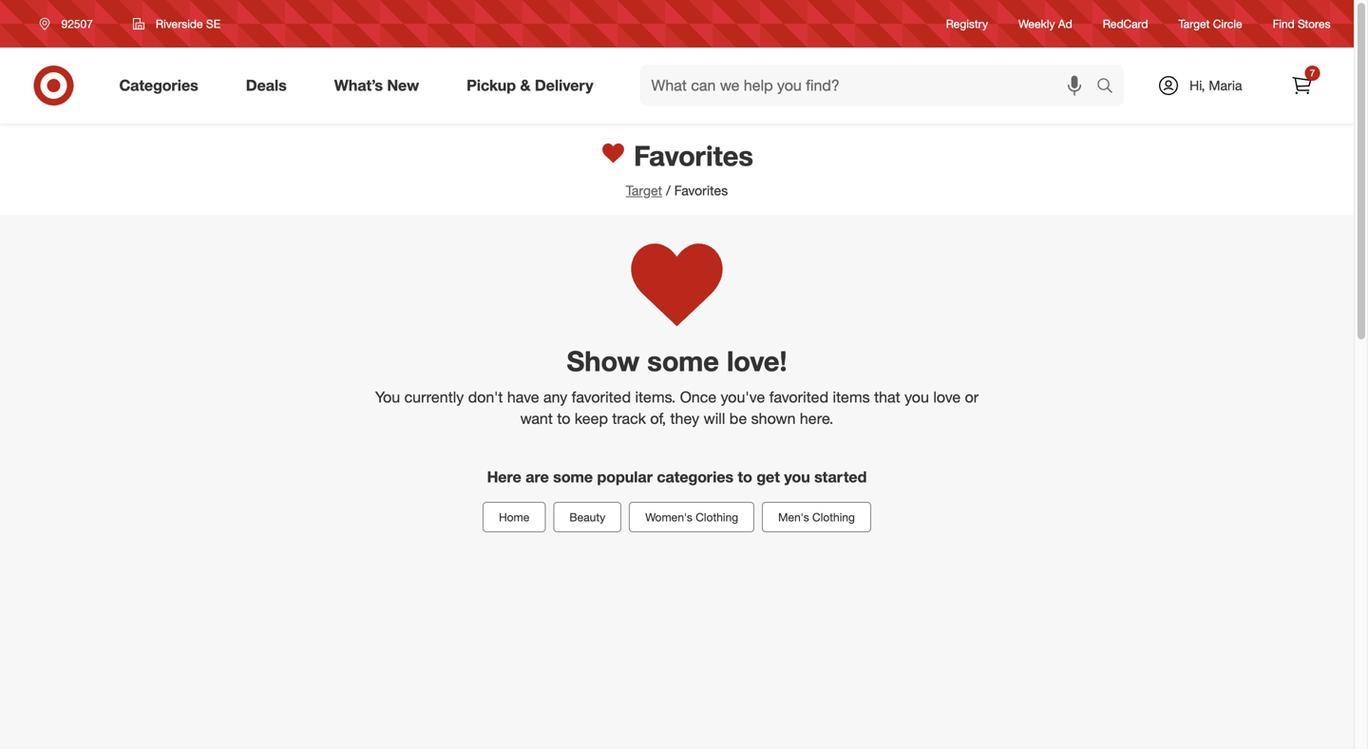 Task type: locate. For each thing, give the bounding box(es) containing it.
items.
[[635, 388, 676, 406]]

1 clothing from the left
[[696, 510, 739, 524]]

1 vertical spatial you
[[784, 468, 811, 486]]

men's clothing
[[779, 510, 855, 524]]

weekly ad link
[[1019, 16, 1073, 32]]

registry link
[[946, 16, 989, 32]]

women's clothing
[[646, 510, 739, 524]]

show
[[567, 344, 640, 378]]

some up the once
[[648, 344, 720, 378]]

here
[[487, 468, 522, 486]]

0 vertical spatial to
[[557, 409, 571, 428]]

to inside the you currently don't have any favorited items. once you've favorited items that you love or want to keep track of, they will be shown here.
[[557, 409, 571, 428]]

new
[[387, 76, 419, 95]]

men's clothing link
[[762, 502, 872, 532]]

registry
[[946, 17, 989, 31]]

favorited up keep
[[572, 388, 631, 406]]

to down any
[[557, 409, 571, 428]]

find
[[1273, 17, 1295, 31]]

deals
[[246, 76, 287, 95]]

some
[[648, 344, 720, 378], [553, 468, 593, 486]]

1 horizontal spatial target
[[1179, 17, 1210, 31]]

to left get
[[738, 468, 753, 486]]

92507 button
[[27, 7, 113, 41]]

get
[[757, 468, 780, 486]]

clothing down categories
[[696, 510, 739, 524]]

stores
[[1298, 17, 1331, 31]]

search
[[1089, 78, 1134, 97]]

you
[[905, 388, 929, 406], [784, 468, 811, 486]]

target / favorites
[[626, 182, 728, 198]]

home link
[[483, 502, 546, 532]]

currently
[[405, 388, 464, 406]]

1 horizontal spatial you
[[905, 388, 929, 406]]

some right are
[[553, 468, 593, 486]]

0 horizontal spatial favorited
[[572, 388, 631, 406]]

what's
[[334, 76, 383, 95]]

you've
[[721, 388, 765, 406]]

0 vertical spatial some
[[648, 344, 720, 378]]

here.
[[800, 409, 834, 428]]

have
[[507, 388, 539, 406]]

items
[[833, 388, 870, 406]]

1 vertical spatial some
[[553, 468, 593, 486]]

want
[[521, 409, 553, 428]]

show some love!
[[567, 344, 788, 378]]

target left "circle"
[[1179, 17, 1210, 31]]

categories
[[119, 76, 198, 95]]

target left /
[[626, 182, 663, 198]]

favorites up target / favorites
[[626, 139, 754, 173]]

1 horizontal spatial to
[[738, 468, 753, 486]]

favorites
[[626, 139, 754, 173], [675, 182, 728, 198]]

pickup
[[467, 76, 516, 95]]

92507
[[61, 17, 93, 31]]

you right get
[[784, 468, 811, 486]]

target for target circle
[[1179, 17, 1210, 31]]

riverside se button
[[121, 7, 233, 41]]

0 horizontal spatial clothing
[[696, 510, 739, 524]]

0 horizontal spatial you
[[784, 468, 811, 486]]

deals link
[[230, 65, 311, 106]]

target
[[1179, 17, 1210, 31], [626, 182, 663, 198]]

to
[[557, 409, 571, 428], [738, 468, 753, 486]]

1 vertical spatial favorites
[[675, 182, 728, 198]]

of,
[[651, 409, 666, 428]]

0 horizontal spatial to
[[557, 409, 571, 428]]

weekly
[[1019, 17, 1056, 31]]

1 horizontal spatial some
[[648, 344, 720, 378]]

redcard link
[[1103, 16, 1149, 32]]

0 vertical spatial you
[[905, 388, 929, 406]]

they
[[671, 409, 700, 428]]

favorited up here.
[[770, 388, 829, 406]]

delivery
[[535, 76, 594, 95]]

se
[[206, 17, 221, 31]]

1 horizontal spatial favorited
[[770, 388, 829, 406]]

clothing right men's
[[813, 510, 855, 524]]

favorited
[[572, 388, 631, 406], [770, 388, 829, 406]]

0 horizontal spatial target
[[626, 182, 663, 198]]

categories link
[[103, 65, 222, 106]]

maria
[[1209, 77, 1243, 94]]

favorites right /
[[675, 182, 728, 198]]

0 vertical spatial target
[[1179, 17, 1210, 31]]

you right that
[[905, 388, 929, 406]]

2 clothing from the left
[[813, 510, 855, 524]]

here are some popular categories to get you started
[[487, 468, 867, 486]]

clothing
[[696, 510, 739, 524], [813, 510, 855, 524]]

1 vertical spatial to
[[738, 468, 753, 486]]

1 horizontal spatial clothing
[[813, 510, 855, 524]]

any
[[544, 388, 568, 406]]

circle
[[1214, 17, 1243, 31]]

1 vertical spatial target
[[626, 182, 663, 198]]



Task type: vqa. For each thing, say whether or not it's contained in the screenshot.
toilet paper link
no



Task type: describe. For each thing, give the bounding box(es) containing it.
be
[[730, 409, 747, 428]]

you inside the you currently don't have any favorited items. once you've favorited items that you love or want to keep track of, they will be shown here.
[[905, 388, 929, 406]]

target link
[[626, 182, 663, 198]]

keep
[[575, 409, 608, 428]]

what's new link
[[318, 65, 443, 106]]

clothing for women's clothing
[[696, 510, 739, 524]]

once
[[680, 388, 717, 406]]

find stores
[[1273, 17, 1331, 31]]

7
[[1311, 67, 1316, 79]]

love
[[934, 388, 961, 406]]

1 favorited from the left
[[572, 388, 631, 406]]

0 horizontal spatial some
[[553, 468, 593, 486]]

search button
[[1089, 65, 1134, 110]]

&
[[520, 76, 531, 95]]

beauty link
[[554, 502, 622, 532]]

riverside
[[156, 17, 203, 31]]

categories
[[657, 468, 734, 486]]

women's
[[646, 510, 693, 524]]

will
[[704, 409, 726, 428]]

hi, maria
[[1190, 77, 1243, 94]]

or
[[965, 388, 979, 406]]

pickup & delivery
[[467, 76, 594, 95]]

track
[[613, 409, 646, 428]]

target for target / favorites
[[626, 182, 663, 198]]

find stores link
[[1273, 16, 1331, 32]]

you
[[375, 388, 400, 406]]

ad
[[1059, 17, 1073, 31]]

that
[[875, 388, 901, 406]]

pickup & delivery link
[[451, 65, 617, 106]]

popular
[[597, 468, 653, 486]]

started
[[815, 468, 867, 486]]

clothing for men's clothing
[[813, 510, 855, 524]]

target circle link
[[1179, 16, 1243, 32]]

beauty
[[570, 510, 606, 524]]

redcard
[[1103, 17, 1149, 31]]

2 favorited from the left
[[770, 388, 829, 406]]

women's clothing link
[[629, 502, 755, 532]]

weekly ad
[[1019, 17, 1073, 31]]

are
[[526, 468, 549, 486]]

/
[[666, 182, 671, 198]]

hi,
[[1190, 77, 1206, 94]]

0 vertical spatial favorites
[[626, 139, 754, 173]]

shown
[[752, 409, 796, 428]]

what's new
[[334, 76, 419, 95]]

love!
[[727, 344, 788, 378]]

target circle
[[1179, 17, 1243, 31]]

riverside se
[[156, 17, 221, 31]]

What can we help you find? suggestions appear below search field
[[640, 65, 1102, 106]]

you currently don't have any favorited items. once you've favorited items that you love or want to keep track of, they will be shown here.
[[375, 388, 979, 428]]

7 link
[[1282, 65, 1324, 106]]

men's
[[779, 510, 810, 524]]

home
[[499, 510, 530, 524]]

don't
[[468, 388, 503, 406]]



